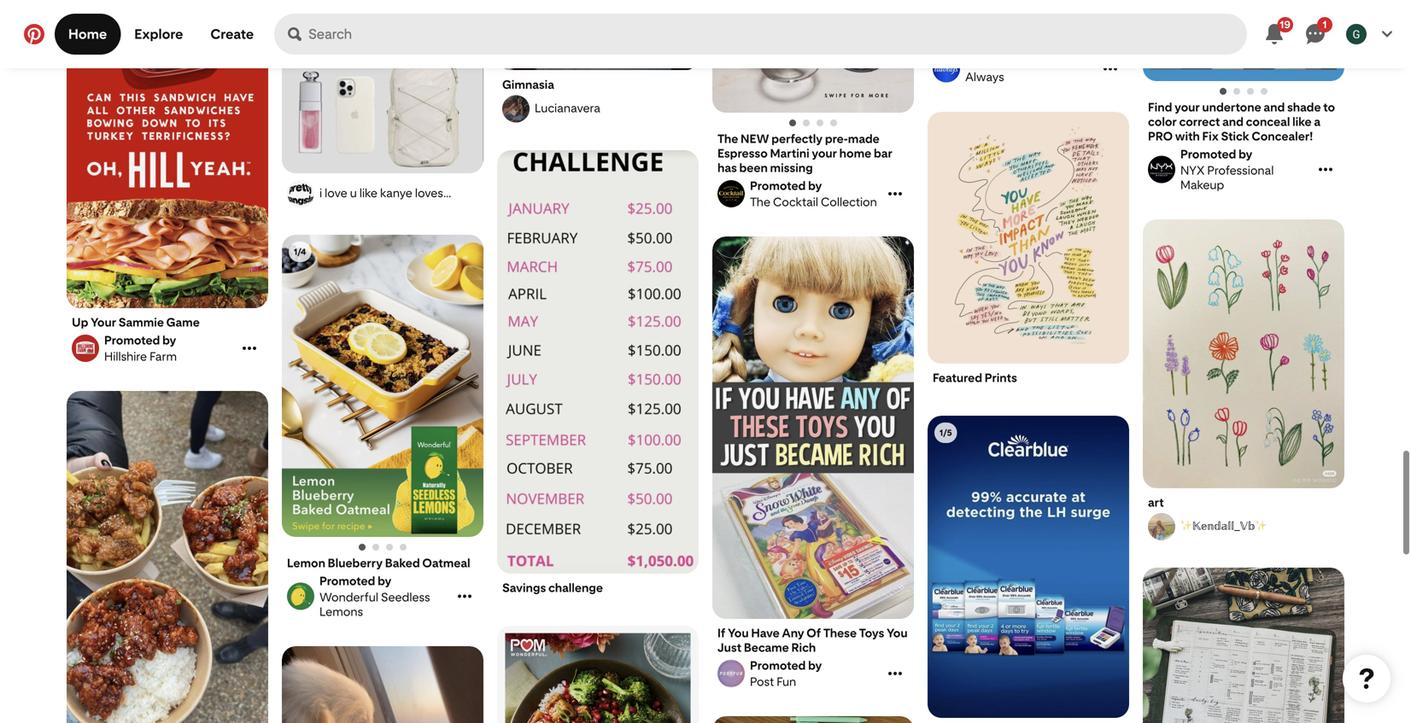 Task type: vqa. For each thing, say whether or not it's contained in the screenshot.
Farm
yes



Task type: locate. For each thing, give the bounding box(es) containing it.
lemon blueberry baked oatmeal
[[287, 556, 471, 571]]

lemon blueberry baked oatmeal image up the lemon blueberry baked oatmeal
[[373, 544, 379, 551]]

1 horizontal spatial lemon blueberry baked oatmeal image
[[400, 544, 407, 551]]

greg robinson image
[[1347, 24, 1367, 44]]

2 horizontal spatial the new perfectly pre-made espresso martini your home bar has been missing image
[[831, 120, 838, 126]]

your down the new perfectly pre-made espresso martini your home bar has been missing image
[[812, 146, 837, 161]]

like
[[1293, 115, 1312, 129]]

2 the new perfectly pre-made espresso martini your home bar has been missing image from the left
[[803, 120, 810, 126]]

martini
[[770, 146, 810, 161]]

wonderful
[[320, 591, 379, 605]]

✨️𝕂𝕖𝕟𝕕𝕒𝕝𝕝_𝕍𝕓✨️ link
[[1146, 514, 1343, 541]]

0 horizontal spatial find your undertone and shade to color correct and conceal like a pro with fix stick concealer! image
[[1220, 88, 1227, 95]]

30 minutes prep · 45 minutes total · serves 4 · pomegranate crispy tofu rice bowl recipe: add an antioxidant crunch to this crispy rice bowl that's a sweet and sour delight any time. image
[[497, 626, 699, 724]]

1 the new perfectly pre-made espresso martini your home bar has been missing image from the left
[[790, 120, 796, 126]]

fix
[[1203, 129, 1219, 144]]

0 horizontal spatial the
[[718, 132, 739, 146]]

the new perfectly pre-made espresso martini your home bar has been missing image up perfectly
[[790, 120, 796, 126]]

find
[[1149, 100, 1173, 115]]

new
[[741, 132, 770, 146]]

the new perfectly pre-made espresso martini your home bar has been missing image
[[790, 120, 796, 126], [803, 120, 810, 126], [831, 120, 838, 126]]

to
[[1324, 100, 1336, 115]]

1
[[1323, 18, 1328, 31]]

1 vertical spatial the
[[750, 195, 771, 209]]

2 horizontal spatial find your undertone and shade to color correct and conceal like a pro with fix stick concealer! image
[[1261, 88, 1268, 95]]

1 vertical spatial your
[[812, 146, 837, 161]]

pro
[[1149, 129, 1173, 144]]

lemon blueberry baked oatmeal image up blueberry
[[359, 544, 366, 551]]

0 horizontal spatial lemon blueberry baked oatmeal image
[[386, 544, 393, 551]]

espresso
[[718, 146, 768, 161]]

you
[[728, 626, 749, 641], [887, 626, 908, 641]]

1 lemon blueberry baked oatmeal image from the left
[[386, 544, 393, 551]]

1 horizontal spatial and
[[1264, 100, 1286, 115]]

made
[[848, 132, 880, 146]]

this contains an image of: gimnasia image
[[497, 0, 699, 70]]

prints
[[985, 371, 1018, 385]]

the left 'new'
[[718, 132, 739, 146]]

0 horizontal spatial your
[[812, 146, 837, 161]]

0 vertical spatial your
[[1175, 100, 1200, 115]]

has
[[718, 161, 737, 175]]

lucianavera
[[535, 101, 601, 115]]

explore link
[[121, 14, 197, 55]]

professional
[[1208, 163, 1275, 178]]

lemon blueberry baked oatmeal image
[[386, 544, 393, 551], [400, 544, 407, 551]]

1 horizontal spatial lemon blueberry baked oatmeal image
[[373, 544, 379, 551]]

gimnasia link
[[503, 77, 694, 92]]

clearblue is here to help you get pregnant, with a number of tools to help make it easy, fast and clear. tap the pin and find out more. image
[[928, 416, 1130, 719]]

oatmeal
[[423, 556, 471, 571]]

the new perfectly pre-made espresso martini your home bar has been missing image right the new perfectly pre-made espresso martini your home bar has been missing image
[[831, 120, 838, 126]]

you right if
[[728, 626, 749, 641]]

 image
[[1143, 0, 1345, 81]]

the cocktail collection link
[[715, 179, 885, 209]]

the inside the new perfectly pre-made espresso martini your home bar has been missing
[[718, 132, 739, 146]]

your inside the new perfectly pre-made espresso martini your home bar has been missing
[[812, 146, 837, 161]]

blueberry
[[328, 556, 383, 571]]

0 vertical spatial the
[[718, 132, 739, 146]]

always
[[966, 70, 1005, 84]]

home
[[840, 146, 872, 161]]

3 find your undertone and shade to color correct and conceal like a pro with fix stick concealer! image from the left
[[1261, 88, 1268, 95]]

0 horizontal spatial lemon blueberry baked oatmeal image
[[359, 544, 366, 551]]

conceal
[[1247, 115, 1291, 129]]

1 horizontal spatial the new perfectly pre-made espresso martini your home bar has been missing image
[[803, 120, 810, 126]]

lemon blueberry baked oatmeal image up the lemon blueberry baked oatmeal link
[[386, 544, 393, 551]]

collection
[[821, 195, 877, 209]]

your
[[1175, 100, 1200, 115], [812, 146, 837, 161]]

your right find
[[1175, 100, 1200, 115]]

the new perfectly pre-made espresso martini your home bar has been missing image left the new perfectly pre-made espresso martini your home bar has been missing image
[[803, 120, 810, 126]]

1 lemon blueberry baked oatmeal image from the left
[[359, 544, 366, 551]]

1 you from the left
[[728, 626, 749, 641]]

you right toys
[[887, 626, 908, 641]]

lemon blueberry baked oatmeal image
[[359, 544, 366, 551], [373, 544, 379, 551]]

the down been
[[750, 195, 771, 209]]

art
[[1149, 496, 1164, 510]]

our lemon blueberry baked oatmeal with wonderful seedless lemons is a simple, delicious, wholesome way to start your day. image
[[282, 235, 484, 538]]

this contains an image of: art image
[[1143, 220, 1345, 489]]

home link
[[55, 14, 121, 55]]

0 horizontal spatial the new perfectly pre-made espresso martini your home bar has been missing image
[[790, 120, 796, 126]]

lemon blueberry baked oatmeal link
[[287, 556, 479, 571]]

this contains an image of: image
[[282, 0, 484, 174], [1143, 568, 1345, 724], [282, 647, 484, 724]]

0 horizontal spatial you
[[728, 626, 749, 641]]

correct
[[1180, 115, 1221, 129]]

the
[[718, 132, 739, 146], [750, 195, 771, 209]]

create
[[211, 26, 254, 42]]

reading journal - (@rachelcatherine) image
[[713, 717, 914, 724]]

1 horizontal spatial your
[[1175, 100, 1200, 115]]

and
[[1264, 100, 1286, 115], [1223, 115, 1244, 129]]

this contains an image of: if you have any of these toys you just became rich image
[[713, 237, 914, 620]]

up your sammie game
[[72, 315, 200, 330]]

1 horizontal spatial you
[[887, 626, 908, 641]]

bar
[[874, 146, 893, 161]]

undertone
[[1203, 100, 1262, 115]]

nyx professional makeup
[[1181, 163, 1275, 192]]

sammie
[[119, 315, 164, 330]]

if
[[718, 626, 726, 641]]

this contains an image of: featured prints image
[[928, 112, 1130, 364]]

hillshire farm
[[104, 350, 177, 364]]

toys
[[860, 626, 885, 641]]

post fun
[[750, 675, 797, 690]]

up
[[72, 315, 88, 330]]

lemon blueberry baked oatmeal image up the baked
[[400, 544, 407, 551]]

and left shade
[[1264, 100, 1286, 115]]

the for the new perfectly pre-made espresso martini your home bar has been missing
[[718, 132, 739, 146]]

1 horizontal spatial the
[[750, 195, 771, 209]]

1 horizontal spatial find your undertone and shade to color correct and conceal like a pro with fix stick concealer! image
[[1248, 88, 1255, 95]]

1 find your undertone and shade to color correct and conceal like a pro with fix stick concealer! image from the left
[[1220, 88, 1227, 95]]

challenge
[[549, 581, 603, 596]]

explore
[[134, 26, 183, 42]]

find your undertone and shade to color correct and conceal like a pro with fix stick concealer!
[[1149, 100, 1336, 144]]

missing
[[770, 161, 813, 175]]

find your undertone and shade to color correct and conceal like a pro with fix stick concealer! image
[[1220, 88, 1227, 95], [1248, 88, 1255, 95], [1261, 88, 1268, 95]]

and right fix
[[1223, 115, 1244, 129]]

shade
[[1288, 100, 1322, 115]]



Task type: describe. For each thing, give the bounding box(es) containing it.
savings
[[503, 581, 546, 596]]

concealer!
[[1252, 129, 1314, 144]]

just
[[718, 641, 742, 655]]

wonderful seedless lemons link
[[285, 574, 454, 620]]

2 you from the left
[[887, 626, 908, 641]]

seedless
[[381, 591, 430, 605]]

2 lemon blueberry baked oatmeal image from the left
[[373, 544, 379, 551]]

gimnasia
[[503, 77, 555, 92]]

color
[[1149, 115, 1177, 129]]

this contains an image of: savings challenge image
[[497, 150, 699, 577]]

lucianavera link
[[500, 95, 697, 123]]

a
[[1315, 115, 1321, 129]]

savings challenge link
[[503, 581, 694, 596]]

the cocktail collection
[[750, 195, 877, 209]]

if you have any of these toys you just became rich link
[[718, 626, 909, 655]]

up your sammie game link
[[72, 315, 263, 330]]

post fun link
[[715, 659, 885, 690]]

pre-
[[825, 132, 848, 146]]

wonderful seedless lemons
[[320, 591, 430, 620]]

the for the cocktail collection
[[750, 195, 771, 209]]

find your undertone and shade to color correct and conceal like a pro with fix stick concealer! image
[[1234, 88, 1241, 95]]

stick
[[1222, 129, 1250, 144]]

baked
[[385, 556, 420, 571]]

any
[[782, 626, 805, 641]]

been
[[740, 161, 768, 175]]

featured prints link
[[933, 371, 1125, 385]]

of
[[807, 626, 821, 641]]

1 button
[[1296, 14, 1337, 55]]

nyx
[[1181, 163, 1205, 178]]

hillshire farm link
[[69, 333, 238, 364]]

if you have any of these toys you just became rich
[[718, 626, 908, 655]]

2 find your undertone and shade to color correct and conceal like a pro with fix stick concealer! image from the left
[[1248, 88, 1255, 95]]

Search text field
[[309, 14, 1248, 55]]

these
[[824, 626, 857, 641]]

the new perfectly pre-made espresso martini your home bar has been missing image
[[817, 120, 824, 126]]

savings challenge
[[503, 581, 603, 596]]

the new perfectly pre-made espresso martini your home bar has been missing link
[[718, 132, 909, 175]]

the new perfectly pre-made espresso martini your home bar has been missing
[[718, 132, 893, 175]]

lemon
[[287, 556, 326, 571]]

became
[[744, 641, 789, 655]]

your
[[91, 315, 116, 330]]

with
[[1176, 129, 1201, 144]]

2 lemon blueberry baked oatmeal image from the left
[[400, 544, 407, 551]]

home
[[68, 26, 107, 42]]

featured prints
[[933, 371, 1018, 385]]

always link
[[931, 53, 1100, 84]]

game
[[166, 315, 200, 330]]

farm
[[150, 350, 177, 364]]

nyx professional makeup link
[[1146, 147, 1315, 192]]

search icon image
[[288, 27, 302, 41]]

lemons
[[320, 605, 363, 620]]

your inside find your undertone and shade to color correct and conceal like a pro with fix stick concealer!
[[1175, 100, 1200, 115]]

art link
[[1149, 496, 1340, 510]]

perfectly
[[772, 132, 823, 146]]

rich
[[792, 641, 816, 655]]

✨️𝕂𝕖𝕟𝕕𝕒𝕝𝕝_𝕍𝕓✨️
[[1181, 519, 1268, 533]]

featured
[[933, 371, 983, 385]]

fun
[[777, 675, 797, 690]]

hillshire
[[104, 350, 147, 364]]

makeup
[[1181, 178, 1225, 192]]

post
[[750, 675, 774, 690]]

can an oven roasted turkey breast pack so much succulent flavor? if it's from hillshire farm®, oh, hill yeah.™ image
[[67, 6, 268, 309]]

3 the new perfectly pre-made espresso martini your home bar has been missing image from the left
[[831, 120, 838, 126]]

find your undertone and shade to color correct and conceal like a pro with fix stick concealer! link
[[1149, 100, 1340, 144]]

cocktail
[[773, 195, 819, 209]]

this contains an image of: @vitaliamoyers image
[[67, 391, 268, 724]]

create link
[[197, 14, 268, 55]]

19 button
[[1255, 14, 1296, 55]]

just shake, pour, and serve our new ketel one espresso martini cocktail in a bottle. effortless hosting awaits… image
[[713, 0, 914, 113]]

0 horizontal spatial and
[[1223, 115, 1244, 129]]

have
[[751, 626, 780, 641]]

19
[[1281, 18, 1291, 31]]



